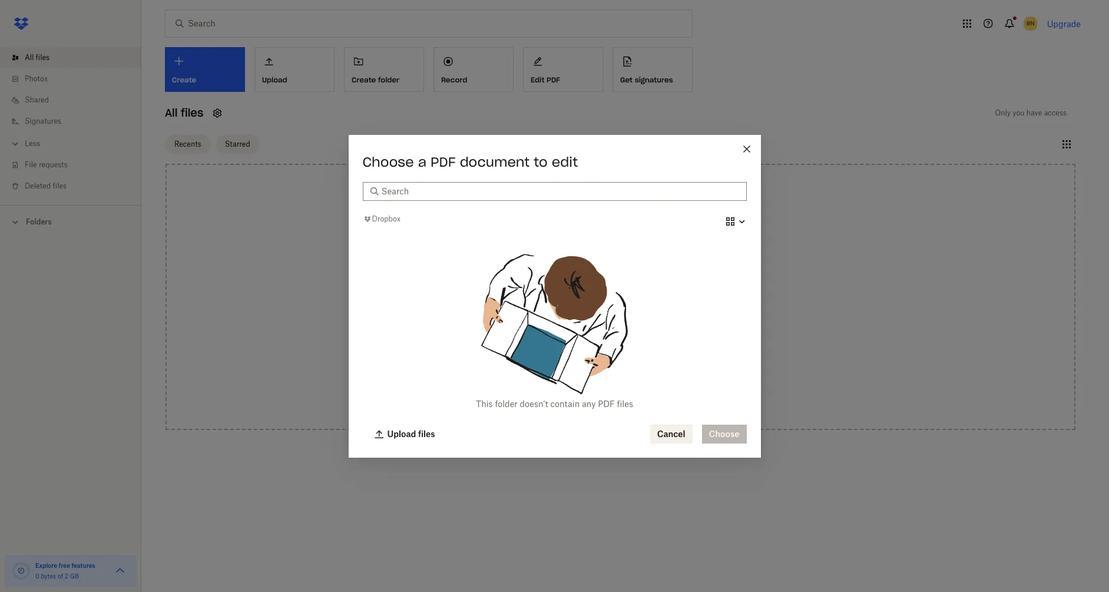 Task type: describe. For each thing, give the bounding box(es) containing it.
record
[[441, 75, 468, 84]]

all inside list item
[[25, 53, 34, 62]]

0
[[35, 573, 39, 580]]

1 vertical spatial all files
[[165, 106, 204, 120]]

cancel button
[[650, 425, 693, 443]]

record button
[[434, 47, 514, 92]]

upload
[[387, 429, 416, 439]]

upgrade
[[1048, 19, 1081, 29]]

access
[[1045, 108, 1067, 117]]

all files list item
[[0, 47, 141, 68]]

quota usage element
[[12, 562, 31, 581]]

dropbox link
[[363, 213, 401, 225]]

edit
[[531, 75, 545, 84]]

starred
[[225, 139, 250, 148]]

0 horizontal spatial pdf
[[431, 154, 456, 170]]

contain
[[551, 399, 580, 409]]

files right deleted
[[53, 182, 67, 190]]

choose a pdf document to edit
[[363, 154, 578, 170]]

edit pdf button
[[523, 47, 603, 92]]

shared link
[[9, 90, 141, 111]]

folder for create
[[378, 75, 400, 84]]

explore free features 0 bytes of 2 gb
[[35, 562, 95, 580]]

choose a pdf document to edit dialog
[[349, 135, 761, 458]]

starred button
[[215, 135, 260, 154]]

a
[[418, 154, 427, 170]]

file requests link
[[9, 154, 141, 176]]

pdf inside button
[[547, 75, 560, 84]]

drop
[[573, 296, 592, 306]]

dropbox image
[[9, 12, 33, 35]]

edit pdf
[[531, 75, 560, 84]]

free
[[59, 562, 70, 569]]

to inside dialog
[[534, 154, 548, 170]]

edit
[[552, 154, 578, 170]]

document
[[460, 154, 530, 170]]

this
[[476, 399, 493, 409]]

create
[[352, 75, 376, 84]]

shared
[[25, 95, 49, 104]]

upgrade link
[[1048, 19, 1081, 29]]

dropbox
[[372, 214, 401, 223]]

less image
[[9, 138, 21, 150]]

deleted
[[25, 182, 51, 190]]

Search text field
[[382, 185, 740, 198]]

drop files here to upload
[[573, 296, 669, 306]]

get signatures
[[621, 75, 673, 84]]

all files link
[[9, 47, 141, 68]]

requests
[[39, 160, 68, 169]]

2 vertical spatial pdf
[[598, 399, 615, 409]]



Task type: vqa. For each thing, say whether or not it's contained in the screenshot.
File requests "Link"
yes



Task type: locate. For each thing, give the bounding box(es) containing it.
to
[[534, 154, 548, 170], [632, 296, 640, 306]]

have
[[1027, 108, 1043, 117]]

create folder
[[352, 75, 400, 84]]

1 horizontal spatial to
[[632, 296, 640, 306]]

files inside list item
[[36, 53, 50, 62]]

any
[[582, 399, 596, 409]]

to left edit
[[534, 154, 548, 170]]

pdf right a
[[431, 154, 456, 170]]

folder
[[378, 75, 400, 84], [495, 399, 518, 409]]

gb
[[70, 573, 79, 580]]

folders button
[[0, 213, 141, 230]]

deleted files
[[25, 182, 67, 190]]

pdf right edit
[[547, 75, 560, 84]]

photos
[[25, 74, 48, 83]]

files left here at right
[[594, 296, 611, 306]]

of
[[58, 573, 63, 580]]

0 horizontal spatial to
[[534, 154, 548, 170]]

this folder doesn't contain any pdf files
[[476, 399, 634, 409]]

folder inside button
[[378, 75, 400, 84]]

folders
[[26, 217, 52, 226]]

1 vertical spatial all
[[165, 106, 178, 120]]

folder for this
[[495, 399, 518, 409]]

deleted files link
[[9, 176, 141, 197]]

file requests
[[25, 160, 68, 169]]

recents
[[174, 139, 201, 148]]

to right here at right
[[632, 296, 640, 306]]

folder right this
[[495, 399, 518, 409]]

pdf
[[547, 75, 560, 84], [431, 154, 456, 170], [598, 399, 615, 409]]

files up photos
[[36, 53, 50, 62]]

photos link
[[9, 68, 141, 90]]

upload files
[[387, 429, 435, 439]]

choose
[[363, 154, 414, 170]]

1 horizontal spatial all files
[[165, 106, 204, 120]]

files right any
[[617, 399, 634, 409]]

files
[[36, 53, 50, 62], [181, 106, 204, 120], [53, 182, 67, 190], [594, 296, 611, 306], [617, 399, 634, 409], [418, 429, 435, 439]]

files inside button
[[418, 429, 435, 439]]

get signatures button
[[613, 47, 693, 92]]

upload
[[642, 296, 669, 306]]

0 horizontal spatial all files
[[25, 53, 50, 62]]

you
[[1013, 108, 1025, 117]]

1 horizontal spatial all
[[165, 106, 178, 120]]

explore
[[35, 562, 57, 569]]

0 horizontal spatial folder
[[378, 75, 400, 84]]

create folder button
[[344, 47, 424, 92]]

signatures
[[635, 75, 673, 84]]

signatures link
[[9, 111, 141, 132]]

1 vertical spatial folder
[[495, 399, 518, 409]]

1 horizontal spatial folder
[[495, 399, 518, 409]]

bytes
[[41, 573, 56, 580]]

list containing all files
[[0, 40, 141, 205]]

all files
[[25, 53, 50, 62], [165, 106, 204, 120]]

pdf right any
[[598, 399, 615, 409]]

folder inside choose a pdf document to edit dialog
[[495, 399, 518, 409]]

1 vertical spatial pdf
[[431, 154, 456, 170]]

upload files button
[[367, 425, 442, 443]]

all files up photos
[[25, 53, 50, 62]]

1 horizontal spatial pdf
[[547, 75, 560, 84]]

cancel
[[658, 429, 686, 439]]

all files inside list item
[[25, 53, 50, 62]]

0 horizontal spatial all
[[25, 53, 34, 62]]

0 vertical spatial all
[[25, 53, 34, 62]]

folder right create in the top of the page
[[378, 75, 400, 84]]

recents button
[[165, 135, 211, 154]]

1 vertical spatial to
[[632, 296, 640, 306]]

files right upload
[[418, 429, 435, 439]]

files up the recents
[[181, 106, 204, 120]]

all up photos
[[25, 53, 34, 62]]

list
[[0, 40, 141, 205]]

doesn't
[[520, 399, 548, 409]]

0 vertical spatial pdf
[[547, 75, 560, 84]]

all
[[25, 53, 34, 62], [165, 106, 178, 120]]

get
[[621, 75, 633, 84]]

here
[[613, 296, 630, 306]]

all files up the recents
[[165, 106, 204, 120]]

0 vertical spatial to
[[534, 154, 548, 170]]

file
[[25, 160, 37, 169]]

0 vertical spatial folder
[[378, 75, 400, 84]]

signatures
[[25, 117, 61, 126]]

less
[[25, 139, 40, 148]]

only
[[996, 108, 1011, 117]]

2 horizontal spatial pdf
[[598, 399, 615, 409]]

0 vertical spatial all files
[[25, 53, 50, 62]]

features
[[72, 562, 95, 569]]

2
[[65, 573, 68, 580]]

only you have access
[[996, 108, 1067, 117]]

all up the recents
[[165, 106, 178, 120]]



